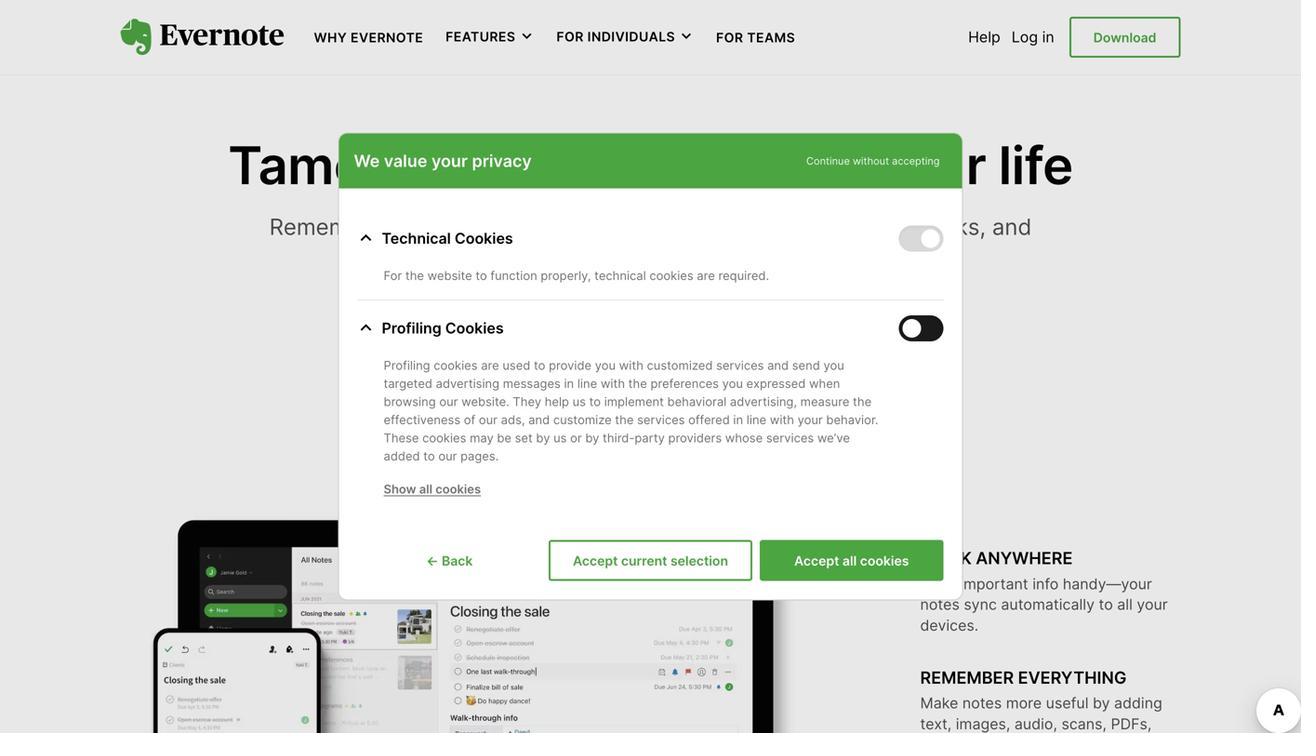 Task type: locate. For each thing, give the bounding box(es) containing it.
continue without accepting button
[[799, 148, 948, 174]]

behavior.
[[827, 413, 879, 427]]

0 horizontal spatial notes
[[921, 596, 960, 614]]

all inside button
[[843, 553, 857, 569]]

one
[[674, 244, 714, 272]]

you up have at the left bottom
[[595, 358, 616, 373]]

services left we've
[[766, 431, 814, 445]]

for
[[557, 29, 584, 45], [716, 30, 744, 46], [384, 269, 402, 283]]

scans,
[[1062, 715, 1107, 733]]

1 horizontal spatial log
[[1012, 28, 1038, 46]]

advertising
[[436, 376, 500, 391]]

implement
[[604, 395, 664, 409]]

in up advertising,
[[752, 373, 765, 391]]

remember up make
[[921, 668, 1014, 688]]

cookies
[[650, 269, 694, 283], [434, 358, 478, 373], [422, 431, 466, 445], [436, 482, 481, 497], [860, 553, 909, 569]]

0 vertical spatial our
[[439, 395, 458, 409]]

0 horizontal spatial services
[[637, 413, 685, 427]]

services up "expressed"
[[716, 358, 764, 373]]

notes inside remember everything make notes more useful by adding text, images, audio, scans, pdfs
[[963, 694, 1002, 712]]

messages
[[503, 376, 561, 391]]

log in link right help link
[[1012, 28, 1055, 46]]

everything up useful
[[1018, 668, 1127, 688]]

cookies up advertising
[[445, 319, 504, 337]]

have
[[594, 373, 628, 391]]

with up place.
[[748, 213, 793, 241]]

profiling for profiling cookies are used to provide you with customized services and send you targeted advertising messages in line with the preferences you expressed when browsing our website. they help us to implement behavioral advertising, measure the effectiveness of our ads, and customize the services offered in line with your behavior. these cookies may be set by us or by third-party providers whose services we've added to our pages.
[[384, 358, 430, 373]]

everything up website
[[390, 213, 502, 241]]

properly,
[[541, 269, 591, 283]]

privacy
[[472, 151, 532, 171]]

for down technical
[[384, 269, 402, 283]]

sync
[[964, 596, 997, 614]]

profiling inside profiling cookies are used to provide you with customized services and send you targeted advertising messages in line with the preferences you expressed when browsing our website. they help us to implement behavioral advertising, measure the effectiveness of our ads, and customize the services offered in line with your behavior. these cookies may be set by us or by third-party providers whose services we've added to our pages.
[[384, 358, 430, 373]]

0 horizontal spatial log in link
[[722, 373, 765, 391]]

log in
[[1012, 28, 1055, 46]]

0 vertical spatial services
[[716, 358, 764, 373]]

to right website
[[476, 269, 487, 283]]

help
[[969, 28, 1001, 46]]

features
[[446, 29, 516, 45]]

for inside for teams "link"
[[716, 30, 744, 46]]

0 vertical spatial cookies
[[455, 230, 513, 248]]

everything for schedule
[[390, 213, 502, 241]]

website.
[[462, 395, 510, 409]]

for inside for individuals button
[[557, 29, 584, 45]]

1 vertical spatial line
[[747, 413, 767, 427]]

cookies left "work"
[[860, 553, 909, 569]]

accept all cookies button
[[760, 540, 944, 581]]

to up messages
[[534, 358, 546, 373]]

2 vertical spatial services
[[766, 431, 814, 445]]

for teams link
[[716, 28, 796, 46]]

we
[[354, 151, 380, 171]]

1 horizontal spatial log in link
[[1012, 28, 1055, 46]]

log in link
[[1012, 28, 1055, 46], [722, 373, 765, 391]]

schedule
[[518, 244, 614, 272]]

1 horizontal spatial for
[[557, 29, 584, 45]]

all inside work anywhere keep important info handy—your notes sync automatically to all your devices.
[[1118, 596, 1133, 614]]

0 horizontal spatial everything
[[390, 213, 502, 241]]

third-
[[603, 431, 635, 445]]

cookies up function
[[455, 230, 513, 248]]

targeted
[[384, 376, 433, 391]]

0 horizontal spatial accept
[[573, 553, 618, 569]]

technical
[[382, 230, 451, 248]]

ads,
[[501, 413, 525, 427]]

we've
[[818, 431, 850, 445]]

2 vertical spatial our
[[438, 449, 457, 463]]

the left website
[[405, 269, 424, 283]]

2 horizontal spatial services
[[766, 431, 814, 445]]

are left required.
[[697, 269, 715, 283]]

your up technical cookies
[[377, 134, 488, 197]]

accept inside button
[[795, 553, 840, 569]]

1 horizontal spatial line
[[747, 413, 767, 427]]

are
[[697, 269, 715, 283], [481, 358, 499, 373]]

everything for scans,
[[1018, 668, 1127, 688]]

our left pages.
[[438, 449, 457, 463]]

1 vertical spatial cookies
[[445, 319, 504, 337]]

to
[[476, 269, 487, 283], [534, 358, 546, 373], [589, 395, 601, 409], [424, 449, 435, 463], [1099, 596, 1113, 614]]

0 vertical spatial profiling
[[382, 319, 442, 337]]

you up advertising,
[[722, 376, 743, 391]]

services up party
[[637, 413, 685, 427]]

are inside profiling cookies are used to provide you with customized services and send you targeted advertising messages in line with the preferences you expressed when browsing our website. they help us to implement behavioral advertising, measure the effectiveness of our ads, and customize the services offered in line with your behavior. these cookies may be set by us or by third-party providers whose services we've added to our pages.
[[481, 358, 499, 373]]

0 vertical spatial log in link
[[1012, 28, 1055, 46]]

your left 'notes,' on the right top of page
[[799, 213, 846, 241]]

2 accept from the left
[[795, 553, 840, 569]]

everything inside remember everything make notes more useful by adding text, images, audio, scans, pdfs
[[1018, 668, 1127, 688]]

work,
[[500, 134, 636, 197]]

accept all cookies
[[795, 553, 909, 569]]

you up when
[[824, 358, 845, 373]]

show
[[384, 482, 416, 497]]

accept inside button
[[573, 553, 618, 569]]

2 horizontal spatial for
[[716, 30, 744, 46]]

remember down tame
[[269, 213, 384, 241]]

1 vertical spatial our
[[479, 413, 498, 427]]

1 horizontal spatial everything
[[1018, 668, 1127, 688]]

by right set on the bottom left
[[536, 431, 550, 445]]

for left teams
[[716, 30, 744, 46]]

your
[[377, 134, 488, 197], [875, 134, 986, 197], [432, 151, 468, 171], [799, 213, 846, 241], [798, 413, 823, 427], [1137, 596, 1168, 614]]

continue without accepting
[[807, 155, 940, 167]]

teams
[[747, 30, 796, 46]]

audio,
[[1015, 715, 1058, 733]]

1 vertical spatial notes
[[963, 694, 1002, 712]]

why evernote link
[[314, 28, 423, 46]]

everything
[[390, 213, 502, 241], [1018, 668, 1127, 688]]

1 horizontal spatial notes
[[963, 694, 1002, 712]]

profiling cookies are used to provide you with customized services and send you targeted advertising messages in line with the preferences you expressed when browsing our website. they help us to implement behavioral advertising, measure the effectiveness of our ads, and customize the services offered in line with your behavior. these cookies may be set by us or by third-party providers whose services we've added to our pages.
[[384, 358, 879, 463]]

remember
[[269, 213, 384, 241], [921, 668, 1014, 688]]

remember for remember everything make notes more useful by adding text, images, audio, scans, pdfs
[[921, 668, 1014, 688]]

our down website.
[[479, 413, 498, 427]]

line
[[578, 376, 597, 391], [747, 413, 767, 427]]

cookies for profiling cookies
[[445, 319, 504, 337]]

in down any
[[650, 244, 668, 272]]

1 horizontal spatial accept
[[795, 553, 840, 569]]

0 horizontal spatial remember
[[269, 213, 384, 241]]

evernote logo image
[[120, 19, 284, 56]]

notes up images,
[[963, 694, 1002, 712]]

your down handy—your
[[1137, 596, 1168, 614]]

2 horizontal spatial by
[[1093, 694, 1110, 712]]

why evernote
[[314, 30, 423, 46]]

for teams
[[716, 30, 796, 46]]

us left the or
[[554, 431, 567, 445]]

notes
[[921, 596, 960, 614], [963, 694, 1002, 712]]

us up the customize at the bottom of page
[[573, 395, 586, 409]]

0 vertical spatial us
[[573, 395, 586, 409]]

by
[[536, 431, 550, 445], [585, 431, 599, 445], [1093, 694, 1110, 712]]

by up "scans,"
[[1093, 694, 1110, 712]]

send
[[792, 358, 820, 373]]

cookies up advertising
[[434, 358, 478, 373]]

1 vertical spatial log in link
[[722, 373, 765, 391]]

with
[[748, 213, 793, 241], [619, 358, 644, 373], [601, 376, 625, 391], [770, 413, 794, 427]]

keep
[[921, 575, 956, 593]]

1 horizontal spatial services
[[716, 358, 764, 373]]

1 vertical spatial remember
[[921, 668, 1014, 688]]

1 vertical spatial profiling
[[384, 358, 430, 373]]

remember inside remember everything and tackle any project with your notes, tasks, and schedule all in one place.
[[269, 213, 384, 241]]

these
[[384, 431, 419, 445]]

0 horizontal spatial log
[[722, 373, 748, 391]]

1 accept from the left
[[573, 553, 618, 569]]

log right help link
[[1012, 28, 1038, 46]]

offered
[[689, 413, 730, 427]]

with inside remember everything and tackle any project with your notes, tasks, and schedule all in one place.
[[748, 213, 793, 241]]

← back button
[[358, 540, 541, 581]]

all inside remember everything and tackle any project with your notes, tasks, and schedule all in one place.
[[620, 244, 643, 272]]

to down handy—your
[[1099, 596, 1113, 614]]

cookies down effectiveness
[[422, 431, 466, 445]]

by right the or
[[585, 431, 599, 445]]

work
[[921, 548, 972, 569]]

may
[[470, 431, 494, 445]]

adding
[[1115, 694, 1163, 712]]

notes down keep
[[921, 596, 960, 614]]

log in link up advertising,
[[722, 373, 765, 391]]

0 vertical spatial line
[[578, 376, 597, 391]]

tame
[[228, 134, 364, 197]]

for left 'individuals'
[[557, 29, 584, 45]]

0 vertical spatial remember
[[269, 213, 384, 241]]

remember for remember everything and tackle any project with your notes, tasks, and schedule all in one place.
[[269, 213, 384, 241]]

your inside work anywhere keep important info handy—your notes sync automatically to all your devices.
[[1137, 596, 1168, 614]]

1 vertical spatial are
[[481, 358, 499, 373]]

our down advertising
[[439, 395, 458, 409]]

0 horizontal spatial line
[[578, 376, 597, 391]]

and
[[508, 213, 548, 241], [993, 213, 1032, 241], [768, 358, 789, 373], [529, 413, 550, 427]]

organize
[[649, 134, 863, 197]]

0 vertical spatial are
[[697, 269, 715, 283]]

0 vertical spatial notes
[[921, 596, 960, 614]]

your down measure
[[798, 413, 823, 427]]

when
[[809, 376, 840, 391]]

line down advertising,
[[747, 413, 767, 427]]

0 vertical spatial everything
[[390, 213, 502, 241]]

the
[[405, 269, 424, 283], [629, 376, 647, 391], [853, 395, 872, 409], [615, 413, 634, 427]]

0 horizontal spatial are
[[481, 358, 499, 373]]

are left 'used'
[[481, 358, 499, 373]]

your right value
[[432, 151, 468, 171]]

1 horizontal spatial remember
[[921, 668, 1014, 688]]

provide
[[549, 358, 592, 373]]

0 horizontal spatial for
[[384, 269, 402, 283]]

cookies
[[455, 230, 513, 248], [445, 319, 504, 337]]

advertising,
[[730, 395, 797, 409]]

2 horizontal spatial you
[[824, 358, 845, 373]]

line down the 'provide'
[[578, 376, 597, 391]]

why
[[314, 30, 347, 46]]

1 vertical spatial everything
[[1018, 668, 1127, 688]]

0 horizontal spatial you
[[595, 358, 616, 373]]

cookies for technical cookies
[[455, 230, 513, 248]]

everything inside remember everything and tackle any project with your notes, tasks, and schedule all in one place.
[[390, 213, 502, 241]]

← back
[[426, 553, 473, 569]]

services
[[716, 358, 764, 373], [637, 413, 685, 427], [766, 431, 814, 445]]

handy—your
[[1063, 575, 1153, 593]]

←
[[426, 553, 439, 569]]

to up the customize at the bottom of page
[[589, 395, 601, 409]]

log up advertising,
[[722, 373, 748, 391]]

remember inside remember everything make notes more useful by adding text, images, audio, scans, pdfs
[[921, 668, 1014, 688]]

already
[[537, 373, 590, 391]]

0 horizontal spatial us
[[554, 431, 567, 445]]

cookies right technical
[[650, 269, 694, 283]]



Task type: describe. For each thing, give the bounding box(es) containing it.
important
[[960, 575, 1029, 593]]

and down the they
[[529, 413, 550, 427]]

they
[[513, 395, 541, 409]]

to inside work anywhere keep important info handy—your notes sync automatically to all your devices.
[[1099, 596, 1113, 614]]

account?
[[654, 373, 718, 391]]

to right added
[[424, 449, 435, 463]]

1 horizontal spatial by
[[585, 431, 599, 445]]

function
[[491, 269, 537, 283]]

set
[[515, 431, 533, 445]]

for for for teams
[[716, 30, 744, 46]]

with down advertising,
[[770, 413, 794, 427]]

1 horizontal spatial you
[[722, 376, 743, 391]]

for for for the website to function properly, technical cookies are required.
[[384, 269, 402, 283]]

and right tasks,
[[993, 213, 1032, 241]]

used
[[503, 358, 531, 373]]

measure
[[801, 395, 850, 409]]

or
[[570, 431, 582, 445]]

evernote
[[351, 30, 423, 46]]

project
[[668, 213, 742, 241]]

current
[[621, 553, 667, 569]]

value
[[384, 151, 427, 171]]

for individuals
[[557, 29, 675, 45]]

notes inside work anywhere keep important info handy—your notes sync automatically to all your devices.
[[921, 596, 960, 614]]

be
[[497, 431, 512, 445]]

anywhere
[[976, 548, 1073, 569]]

in down the 'provide'
[[564, 376, 574, 391]]

accept for accept all cookies
[[795, 553, 840, 569]]

customize
[[553, 413, 612, 427]]

features button
[[446, 28, 534, 46]]

without
[[853, 155, 889, 167]]

back
[[442, 553, 473, 569]]

the up implement
[[629, 376, 647, 391]]

accept current selection
[[573, 553, 728, 569]]

any
[[624, 213, 662, 241]]

expressed
[[747, 376, 806, 391]]

technical
[[595, 269, 646, 283]]

with up an
[[619, 358, 644, 373]]

notes,
[[852, 213, 918, 241]]

with left an
[[601, 376, 625, 391]]

the up third-
[[615, 413, 634, 427]]

and up "expressed"
[[768, 358, 789, 373]]

1 vertical spatial services
[[637, 413, 685, 427]]

1 vertical spatial us
[[554, 431, 567, 445]]

in right help link
[[1043, 28, 1055, 46]]

text,
[[921, 715, 952, 733]]

tackle
[[554, 213, 618, 241]]

pages.
[[461, 449, 499, 463]]

party
[[635, 431, 665, 445]]

for for for individuals
[[557, 29, 584, 45]]

profiling cookies
[[382, 319, 504, 337]]

effectiveness
[[384, 413, 461, 427]]

accept current selection button
[[549, 540, 753, 581]]

of
[[464, 413, 476, 427]]

cookies inside button
[[860, 553, 909, 569]]

profiling for profiling cookies
[[382, 319, 442, 337]]

selection
[[671, 553, 728, 569]]

whose
[[725, 431, 763, 445]]

help link
[[969, 28, 1001, 46]]

for the website to function properly, technical cookies are required.
[[384, 269, 769, 283]]

in up 'whose'
[[733, 413, 743, 427]]

0 horizontal spatial by
[[536, 431, 550, 445]]

your up tasks,
[[875, 134, 986, 197]]

cookies down pages.
[[436, 482, 481, 497]]

remember everything make notes more useful by adding text, images, audio, scans, pdfs
[[921, 668, 1163, 733]]

an
[[632, 373, 649, 391]]

show all cookies
[[384, 482, 481, 497]]

evernote ui on desktop and mobile image
[[120, 512, 846, 733]]

accept for accept current selection
[[573, 553, 618, 569]]

download link
[[1070, 17, 1181, 58]]

download
[[1094, 30, 1157, 46]]

technical cookies
[[382, 230, 513, 248]]

images,
[[956, 715, 1011, 733]]

0 vertical spatial log
[[1012, 28, 1038, 46]]

info
[[1033, 575, 1059, 593]]

accepting
[[892, 155, 940, 167]]

remember everything and tackle any project with your notes, tasks, and schedule all in one place.
[[269, 213, 1032, 272]]

1 vertical spatial log
[[722, 373, 748, 391]]

more
[[1006, 694, 1042, 712]]

automatically
[[1001, 596, 1095, 614]]

browsing
[[384, 395, 436, 409]]

in inside remember everything and tackle any project with your notes, tasks, and schedule all in one place.
[[650, 244, 668, 272]]

providers
[[668, 431, 722, 445]]

individuals
[[588, 29, 675, 45]]

by inside remember everything make notes more useful by adding text, images, audio, scans, pdfs
[[1093, 694, 1110, 712]]

your inside remember everything and tackle any project with your notes, tasks, and schedule all in one place.
[[799, 213, 846, 241]]

required.
[[719, 269, 769, 283]]

customized
[[647, 358, 713, 373]]

useful
[[1046, 694, 1089, 712]]

help
[[545, 395, 569, 409]]

make
[[921, 694, 959, 712]]

life
[[999, 134, 1073, 197]]

preferences
[[651, 376, 719, 391]]

added
[[384, 449, 420, 463]]

behavioral
[[668, 395, 727, 409]]

tasks,
[[924, 213, 986, 241]]

1 horizontal spatial us
[[573, 395, 586, 409]]

and up schedule
[[508, 213, 548, 241]]

place.
[[720, 244, 783, 272]]

your inside profiling cookies are used to provide you with customized services and send you targeted advertising messages in line with the preferences you expressed when browsing our website. they help us to implement behavioral advertising, measure the effectiveness of our ads, and customize the services offered in line with your behavior. these cookies may be set by us or by third-party providers whose services we've added to our pages.
[[798, 413, 823, 427]]

we value your privacy
[[354, 151, 532, 171]]

website
[[428, 269, 472, 283]]

1 horizontal spatial are
[[697, 269, 715, 283]]

the up behavior.
[[853, 395, 872, 409]]

tame your work, organize your life
[[228, 134, 1073, 197]]



Task type: vqa. For each thing, say whether or not it's contained in the screenshot.
Focus's on
no



